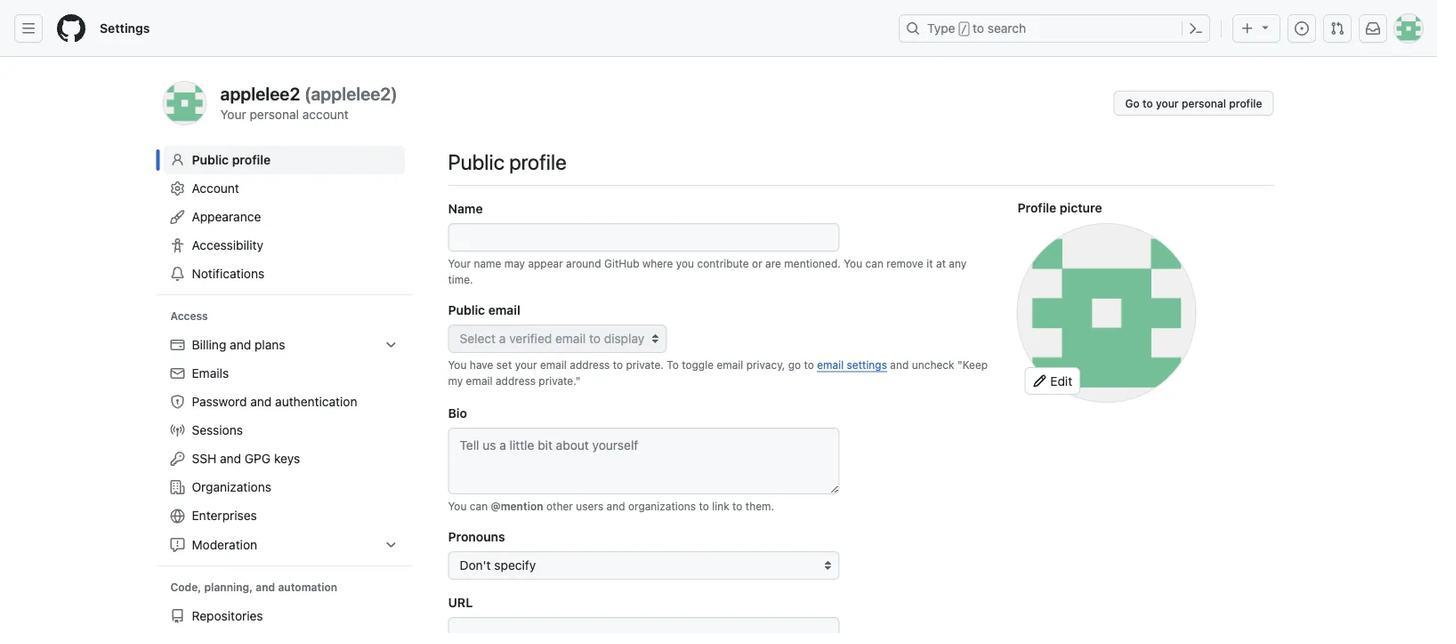 Task type: locate. For each thing, give the bounding box(es) containing it.
password and authentication
[[192, 395, 357, 410]]

Bio text field
[[448, 428, 840, 495]]

personal for to
[[1182, 97, 1227, 110]]

1 vertical spatial @applelee2 image
[[1018, 224, 1196, 402]]

1 horizontal spatial public profile
[[448, 150, 567, 174]]

and inside dropdown button
[[230, 338, 251, 353]]

2 vertical spatial you
[[448, 500, 467, 513]]

to right the link
[[733, 500, 743, 513]]

1 horizontal spatial your
[[448, 257, 471, 270]]

search
[[988, 21, 1027, 36]]

0 horizontal spatial address
[[496, 375, 536, 387]]

0 horizontal spatial your
[[515, 359, 537, 371]]

any
[[949, 257, 967, 270]]

users
[[576, 500, 604, 513]]

shield lock image
[[170, 395, 185, 410]]

you have set your email address to private. to toggle email privacy,                       go to email settings
[[448, 359, 888, 371]]

personal inside the applelee2 (applelee2) your personal account
[[250, 107, 299, 122]]

public profile up account at left top
[[192, 153, 271, 167]]

and inside the and uncheck "keep my email address private."
[[891, 359, 909, 371]]

0 vertical spatial @applelee2 image
[[163, 82, 206, 125]]

repositories
[[192, 609, 263, 624]]

to right go on the right of page
[[1143, 97, 1154, 110]]

can up pronouns
[[470, 500, 488, 513]]

globe image
[[170, 510, 185, 524]]

email
[[489, 303, 521, 317], [540, 359, 567, 371], [717, 359, 744, 371], [818, 359, 844, 371], [466, 375, 493, 387]]

0 vertical spatial your
[[220, 107, 246, 122]]

other
[[547, 500, 573, 513]]

/
[[961, 23, 968, 36]]

can
[[866, 257, 884, 270], [470, 500, 488, 513]]

1 vertical spatial can
[[470, 500, 488, 513]]

public profile inside public profile link
[[192, 153, 271, 167]]

profile
[[1230, 97, 1263, 110], [510, 150, 567, 174], [232, 153, 271, 167]]

bio
[[448, 406, 467, 421]]

link
[[712, 500, 730, 513]]

1 vertical spatial your
[[448, 257, 471, 270]]

settings
[[847, 359, 888, 371]]

profile picture
[[1018, 200, 1103, 215]]

can left the remove
[[866, 257, 884, 270]]

0 horizontal spatial your
[[220, 107, 246, 122]]

and right users
[[607, 500, 625, 513]]

address down set
[[496, 375, 536, 387]]

bell image
[[170, 267, 185, 281]]

your right set
[[515, 359, 537, 371]]

address for to
[[570, 359, 610, 371]]

authentication
[[275, 395, 357, 410]]

your
[[220, 107, 246, 122], [448, 257, 471, 270]]

you for public email
[[448, 359, 467, 371]]

billing and plans button
[[163, 331, 406, 360]]

your down applelee2
[[220, 107, 246, 122]]

public
[[448, 150, 505, 174], [192, 153, 229, 167], [448, 303, 485, 317]]

you right 'mentioned.'
[[844, 257, 863, 270]]

to
[[667, 359, 679, 371]]

public profile up name
[[448, 150, 567, 174]]

0 vertical spatial address
[[570, 359, 610, 371]]

to
[[973, 21, 985, 36], [1143, 97, 1154, 110], [613, 359, 623, 371], [804, 359, 814, 371], [699, 500, 709, 513], [733, 500, 743, 513]]

repo image
[[170, 610, 185, 624]]

0 horizontal spatial @applelee2 image
[[163, 82, 206, 125]]

1 horizontal spatial address
[[570, 359, 610, 371]]

personal down applelee2
[[250, 107, 299, 122]]

around
[[566, 257, 601, 270]]

address inside the and uncheck "keep my email address private."
[[496, 375, 536, 387]]

account
[[303, 107, 349, 122]]

personal right go on the right of page
[[1182, 97, 1227, 110]]

sessions
[[192, 423, 243, 438]]

and uncheck "keep my email address private."
[[448, 359, 988, 387]]

and
[[230, 338, 251, 353], [891, 359, 909, 371], [250, 395, 272, 410], [220, 452, 241, 467], [607, 500, 625, 513], [256, 582, 275, 594]]

your up time.
[[448, 257, 471, 270]]

@applelee2 image
[[163, 82, 206, 125], [1018, 224, 1196, 402]]

homepage image
[[57, 14, 85, 43]]

you up my
[[448, 359, 467, 371]]

edit button
[[1018, 224, 1274, 402]]

0 horizontal spatial public profile
[[192, 153, 271, 167]]

email down have at the left of page
[[466, 375, 493, 387]]

pronouns
[[448, 530, 505, 544]]

1 vertical spatial you
[[448, 359, 467, 371]]

public profile
[[448, 150, 567, 174], [192, 153, 271, 167]]

1 vertical spatial your
[[515, 359, 537, 371]]

0 horizontal spatial personal
[[250, 107, 299, 122]]

email right toggle
[[717, 359, 744, 371]]

@mention
[[491, 500, 544, 513]]

"keep
[[958, 359, 988, 371]]

and right ssh
[[220, 452, 241, 467]]

key image
[[170, 452, 185, 467]]

your right go on the right of page
[[1156, 97, 1179, 110]]

go
[[1126, 97, 1140, 110]]

plus image
[[1241, 21, 1255, 36]]

at
[[937, 257, 946, 270]]

0 vertical spatial you
[[844, 257, 863, 270]]

address for private."
[[496, 375, 536, 387]]

1 vertical spatial address
[[496, 375, 536, 387]]

personal
[[1182, 97, 1227, 110], [250, 107, 299, 122]]

access
[[170, 310, 208, 323]]

accessibility image
[[170, 239, 185, 253]]

appearance link
[[163, 203, 406, 231]]

can inside your name may appear around github where you contribute or are mentioned.                     you can remove it at any time.
[[866, 257, 884, 270]]

address up private." in the left bottom of the page
[[570, 359, 610, 371]]

you can @mention other users and                     organizations to link to them.
[[448, 500, 775, 513]]

to left the link
[[699, 500, 709, 513]]

1 horizontal spatial can
[[866, 257, 884, 270]]

email inside the and uncheck "keep my email address private."
[[466, 375, 493, 387]]

private.
[[626, 359, 664, 371]]

to inside go to your personal profile link
[[1143, 97, 1154, 110]]

0 vertical spatial your
[[1156, 97, 1179, 110]]

name
[[448, 201, 483, 216]]

personal for (applelee2)
[[250, 107, 299, 122]]

profile
[[1018, 200, 1057, 215]]

code, planning, and automation
[[170, 582, 338, 594]]

organizations
[[192, 480, 271, 495]]

1 horizontal spatial personal
[[1182, 97, 1227, 110]]

0 vertical spatial can
[[866, 257, 884, 270]]

issue opened image
[[1295, 21, 1310, 36]]

broadcast image
[[170, 424, 185, 438]]

address
[[570, 359, 610, 371], [496, 375, 536, 387]]

Name text field
[[448, 223, 840, 252]]

email right go
[[818, 359, 844, 371]]

code,
[[170, 582, 201, 594]]

0 horizontal spatial profile
[[232, 153, 271, 167]]

public up name
[[448, 150, 505, 174]]

your name may appear around github where you contribute or are mentioned.                     you can remove it at any time.
[[448, 257, 967, 286]]

notifications link
[[163, 260, 406, 288]]

type
[[928, 21, 956, 36]]

and right settings
[[891, 359, 909, 371]]

appearance
[[192, 210, 261, 224]]

you
[[844, 257, 863, 270], [448, 359, 467, 371], [448, 500, 467, 513]]

you up pronouns
[[448, 500, 467, 513]]

planning,
[[204, 582, 253, 594]]

your
[[1156, 97, 1179, 110], [515, 359, 537, 371]]

go
[[789, 359, 801, 371]]

and left plans
[[230, 338, 251, 353]]

settings
[[100, 21, 150, 36]]

account
[[192, 181, 239, 196]]



Task type: describe. For each thing, give the bounding box(es) containing it.
billing and plans
[[192, 338, 285, 353]]

appear
[[528, 257, 563, 270]]

keys
[[274, 452, 300, 467]]

plans
[[255, 338, 285, 353]]

email settings link
[[818, 359, 888, 371]]

password and authentication link
[[163, 388, 406, 417]]

public up account at left top
[[192, 153, 229, 167]]

uncheck
[[912, 359, 955, 371]]

1 horizontal spatial profile
[[510, 150, 567, 174]]

paintbrush image
[[170, 210, 185, 224]]

enterprises
[[192, 509, 257, 523]]

person image
[[170, 153, 185, 167]]

triangle down image
[[1259, 20, 1273, 34]]

ssh and gpg keys
[[192, 452, 300, 467]]

2 horizontal spatial profile
[[1230, 97, 1263, 110]]

to right /
[[973, 21, 985, 36]]

are
[[766, 257, 782, 270]]

repositories link
[[163, 603, 406, 631]]

and down emails "link" on the left of the page
[[250, 395, 272, 410]]

organizations
[[628, 500, 696, 513]]

set
[[497, 359, 512, 371]]

notifications
[[192, 267, 265, 281]]

name
[[474, 257, 502, 270]]

git pull request image
[[1331, 21, 1345, 36]]

it
[[927, 257, 934, 270]]

applelee2 (applelee2) your personal account
[[220, 83, 398, 122]]

(applelee2)
[[304, 83, 398, 104]]

organizations link
[[163, 474, 406, 502]]

public email
[[448, 303, 521, 317]]

url
[[448, 596, 473, 610]]

enterprises link
[[163, 502, 406, 531]]

toggle
[[682, 359, 714, 371]]

URL text field
[[448, 618, 840, 634]]

have
[[470, 359, 494, 371]]

mentioned.
[[785, 257, 841, 270]]

gpg
[[245, 452, 271, 467]]

pencil image
[[1033, 374, 1047, 389]]

email up private." in the left bottom of the page
[[540, 359, 567, 371]]

privacy,
[[747, 359, 786, 371]]

github
[[604, 257, 640, 270]]

notifications image
[[1367, 21, 1381, 36]]

time.
[[448, 273, 473, 286]]

moderation button
[[163, 531, 406, 560]]

0 horizontal spatial can
[[470, 500, 488, 513]]

my
[[448, 375, 463, 387]]

to left private.
[[613, 359, 623, 371]]

your inside the applelee2 (applelee2) your personal account
[[220, 107, 246, 122]]

command palette image
[[1189, 21, 1204, 36]]

1 horizontal spatial @applelee2 image
[[1018, 224, 1196, 402]]

password
[[192, 395, 247, 410]]

you for bio
[[448, 500, 467, 513]]

you
[[676, 257, 695, 270]]

or
[[752, 257, 763, 270]]

applelee2
[[220, 83, 300, 104]]

go to your personal profile link
[[1114, 91, 1274, 116]]

settings link
[[93, 14, 157, 43]]

where
[[643, 257, 673, 270]]

account link
[[163, 174, 406, 203]]

edit
[[1047, 374, 1073, 389]]

go to your personal profile
[[1126, 97, 1263, 110]]

public down time.
[[448, 303, 485, 317]]

access list
[[163, 331, 406, 560]]

private."
[[539, 375, 581, 387]]

picture
[[1060, 200, 1103, 215]]

sessions link
[[163, 417, 406, 445]]

emails link
[[163, 360, 406, 388]]

them.
[[746, 500, 775, 513]]

emails
[[192, 366, 229, 381]]

accessibility link
[[163, 231, 406, 260]]

email down may
[[489, 303, 521, 317]]

gear image
[[170, 182, 185, 196]]

remove
[[887, 257, 924, 270]]

ssh
[[192, 452, 217, 467]]

mail image
[[170, 367, 185, 381]]

and up repositories link
[[256, 582, 275, 594]]

may
[[505, 257, 525, 270]]

automation
[[278, 582, 338, 594]]

billing
[[192, 338, 226, 353]]

type / to search
[[928, 21, 1027, 36]]

1 horizontal spatial your
[[1156, 97, 1179, 110]]

your inside your name may appear around github where you contribute or are mentioned.                     you can remove it at any time.
[[448, 257, 471, 270]]

public profile link
[[163, 146, 406, 174]]

organization image
[[170, 481, 185, 495]]

ssh and gpg keys link
[[163, 445, 406, 474]]

to right go
[[804, 359, 814, 371]]

contribute
[[698, 257, 749, 270]]

you inside your name may appear around github where you contribute or are mentioned.                     you can remove it at any time.
[[844, 257, 863, 270]]

moderation
[[192, 538, 257, 553]]

accessibility
[[192, 238, 263, 253]]



Task type: vqa. For each thing, say whether or not it's contained in the screenshot.
THE ANY
yes



